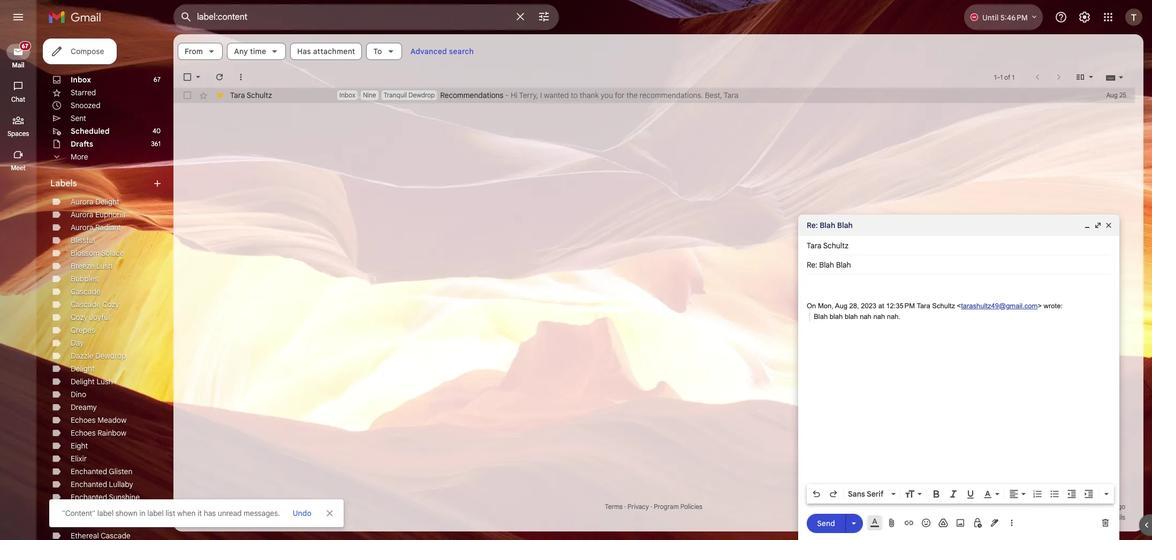 Task type: locate. For each thing, give the bounding box(es) containing it.
0 vertical spatial inbox
[[71, 75, 91, 85]]

1 vertical spatial aurora
[[71, 210, 93, 220]]

gb
[[195, 514, 204, 522], [221, 514, 230, 522]]

spaces heading
[[0, 130, 36, 138]]

send
[[817, 519, 835, 528]]

labels heading
[[50, 178, 152, 189]]

1 horizontal spatial gb
[[221, 514, 230, 522]]

gb right 0.19
[[195, 514, 204, 522]]

<
[[957, 302, 961, 310]]

schultz inside on mon, aug 28, 2023 at 12:35 pm tara schultz < tarashultz49@gmail.com > wrote: blah blah blah nah nah nah.
[[932, 302, 955, 310]]

1 horizontal spatial ·
[[651, 503, 652, 511]]

enchanted up enigma
[[71, 493, 107, 502]]

0 horizontal spatial of
[[206, 514, 212, 522]]

crepes link
[[71, 326, 95, 335]]

0 horizontal spatial label
[[97, 509, 114, 518]]

any
[[234, 47, 248, 56]]

last
[[1017, 503, 1030, 511]]

navigation containing mail
[[0, 34, 37, 540]]

0 vertical spatial aurora
[[71, 197, 93, 207]]

refresh image
[[214, 72, 225, 82]]

row containing tara schultz
[[173, 88, 1135, 103]]

1 gb from the left
[[195, 514, 204, 522]]

recommendations
[[440, 90, 503, 100]]

1 · from the left
[[624, 503, 626, 511]]

delight
[[95, 197, 119, 207], [71, 364, 95, 374], [71, 377, 95, 387]]

0 vertical spatial lush
[[96, 261, 113, 271]]

in
[[140, 509, 146, 518]]

aug left 28,
[[835, 302, 848, 310]]

inbox left nine on the top of page
[[339, 91, 355, 99]]

mail heading
[[0, 61, 36, 70]]

insert signature image
[[990, 518, 1000, 528]]

0 vertical spatial dewdrop
[[409, 91, 435, 99]]

attach files image
[[887, 518, 897, 528]]

tara down the more image
[[230, 90, 245, 100]]

lush for delight lush
[[97, 377, 113, 387]]

0 vertical spatial cascade
[[71, 287, 100, 297]]

cascade down the bubbles
[[71, 287, 100, 297]]

tara schultz down "re: blah blah"
[[807, 241, 849, 251]]

3 aurora from the top
[[71, 223, 93, 232]]

0 vertical spatial aug
[[1107, 91, 1118, 99]]

1 horizontal spatial label
[[147, 509, 164, 518]]

delight down delight link
[[71, 377, 95, 387]]

breeze lush link
[[71, 261, 113, 271]]

inbox
[[71, 75, 91, 85], [339, 91, 355, 99]]

29
[[1081, 503, 1088, 511]]

when
[[177, 509, 196, 518]]

main content
[[173, 34, 1144, 532]]

1 cascade from the top
[[71, 287, 100, 297]]

2 gb from the left
[[221, 514, 230, 522]]

bold ‪(⌘b)‬ image
[[931, 489, 942, 500]]

1 horizontal spatial 1
[[1001, 73, 1003, 81]]

0 horizontal spatial 67
[[22, 42, 28, 50]]

Message Body text field
[[807, 280, 1111, 481]]

entertainment link
[[71, 518, 119, 528]]

enchanted down "enchanted glisten"
[[71, 480, 107, 489]]

tara
[[230, 90, 245, 100], [724, 90, 739, 100], [807, 241, 822, 251], [917, 302, 930, 310]]

1 vertical spatial echoes
[[71, 428, 96, 438]]

of right –
[[1005, 73, 1011, 81]]

1 nah from the left
[[860, 312, 872, 320]]

dewdrop
[[409, 91, 435, 99], [95, 351, 126, 361]]

1 echoes from the top
[[71, 416, 96, 425]]

enchanted for enchanted glisten
[[71, 467, 107, 477]]

inbox up starred link on the left
[[71, 75, 91, 85]]

1 vertical spatial of
[[206, 514, 212, 522]]

nah down at
[[874, 312, 885, 320]]

schultz down "re: blah blah"
[[823, 241, 849, 251]]

compose
[[71, 47, 104, 56]]

unread
[[218, 509, 242, 518]]

1 vertical spatial aug
[[835, 302, 848, 310]]

1 vertical spatial delight
[[71, 364, 95, 374]]

67 inside navigation
[[22, 42, 28, 50]]

1 horizontal spatial nah
[[874, 312, 885, 320]]

None checkbox
[[182, 90, 193, 101]]

aurora delight
[[71, 197, 119, 207]]

cozy up crepes link
[[71, 313, 88, 322]]

lush down dazzle dewdrop
[[97, 377, 113, 387]]

tara right best, at the right of page
[[724, 90, 739, 100]]

delight for delight lush
[[71, 377, 95, 387]]

aurora down aurora delight on the top left
[[71, 210, 93, 220]]

day
[[71, 338, 84, 348]]

0 vertical spatial enchanted
[[71, 467, 107, 477]]

dreamy link
[[71, 403, 97, 412]]

361
[[151, 140, 161, 148]]

dewdrop inside row
[[409, 91, 435, 99]]

67 up the mail
[[22, 42, 28, 50]]

0 horizontal spatial tara schultz
[[230, 90, 272, 100]]

dreamy
[[71, 403, 97, 412]]

scheduled
[[71, 126, 110, 136]]

67 link
[[6, 41, 31, 60]]

2 vertical spatial delight
[[71, 377, 95, 387]]

blah down mon,
[[830, 312, 843, 320]]

aurora up aurora euphoria link
[[71, 197, 93, 207]]

67 up 40
[[154, 75, 161, 84]]

"content" label shown in label list when it has unread messages.
[[62, 509, 280, 518]]

schultz left <
[[932, 302, 955, 310]]

blah
[[820, 221, 835, 230], [837, 221, 853, 230], [814, 312, 828, 320]]

1 horizontal spatial inbox
[[339, 91, 355, 99]]

eight link
[[71, 441, 88, 451]]

0 horizontal spatial dewdrop
[[95, 351, 126, 361]]

Search in mail text field
[[197, 12, 508, 22]]

sunshine
[[109, 493, 140, 502]]

more
[[71, 152, 88, 162]]

2 vertical spatial schultz
[[932, 302, 955, 310]]

recommendations - hi terry, i wanted to thank you for the recommendations. best, tara
[[440, 90, 739, 100]]

joyful
[[89, 313, 110, 322]]

search
[[449, 47, 474, 56]]

messages.
[[244, 509, 280, 518]]

delight down dazzle
[[71, 364, 95, 374]]

radiant
[[95, 223, 121, 232]]

tara down re:
[[807, 241, 822, 251]]

lush for breeze lush
[[96, 261, 113, 271]]

1 horizontal spatial schultz
[[823, 241, 849, 251]]

2 · from the left
[[651, 503, 652, 511]]

aug left the 25 at the top
[[1107, 91, 1118, 99]]

pop out image
[[1094, 221, 1103, 230]]

details link
[[1106, 514, 1126, 522]]

aurora for aurora delight
[[71, 197, 93, 207]]

cascade down cascade 'link'
[[71, 300, 100, 309]]

1 horizontal spatial cozy
[[102, 300, 119, 309]]

echoes up eight
[[71, 428, 96, 438]]

tara schultz inside re: blah blah dialog
[[807, 241, 849, 251]]

cozy joyful
[[71, 313, 110, 322]]

25
[[1120, 91, 1127, 99]]

1 horizontal spatial tara schultz
[[807, 241, 849, 251]]

None checkbox
[[182, 72, 193, 82]]

on
[[807, 302, 816, 310]]

3 enchanted from the top
[[71, 493, 107, 502]]

enchanted sunshine
[[71, 493, 140, 502]]

blissful
[[71, 236, 95, 245]]

toggle split pane mode image
[[1075, 72, 1086, 82]]

enchanted for enchanted sunshine
[[71, 493, 107, 502]]

aurora radiant link
[[71, 223, 121, 232]]

cascade cozy link
[[71, 300, 119, 309]]

0 vertical spatial echoes
[[71, 416, 96, 425]]

0 horizontal spatial 1
[[994, 73, 997, 81]]

tara schultz down the more image
[[230, 90, 272, 100]]

3 1 from the left
[[1012, 73, 1015, 81]]

echoes for echoes rainbow
[[71, 428, 96, 438]]

tarashultz49@gmail.com link
[[961, 302, 1038, 310]]

enchanted down elixir
[[71, 467, 107, 477]]

row
[[173, 88, 1135, 103]]

footer
[[173, 502, 1135, 523]]

1 horizontal spatial dewdrop
[[409, 91, 435, 99]]

aug
[[1107, 91, 1118, 99], [835, 302, 848, 310]]

2 echoes from the top
[[71, 428, 96, 438]]

bubbles link
[[71, 274, 98, 284]]

elixir link
[[71, 454, 87, 464]]

2 aurora from the top
[[71, 210, 93, 220]]

1 vertical spatial lush
[[97, 377, 113, 387]]

enigma
[[71, 505, 96, 515]]

enchanted glisten link
[[71, 467, 132, 477]]

0 vertical spatial tara schultz
[[230, 90, 272, 100]]

alert
[[17, 25, 1135, 527]]

breeze
[[71, 261, 94, 271]]

has attachment button
[[290, 43, 362, 60]]

insert emoji ‪(⌘⇧2)‬ image
[[921, 518, 932, 528]]

1 vertical spatial enchanted
[[71, 480, 107, 489]]

1 vertical spatial cascade
[[71, 300, 100, 309]]

lush down the blossom solace
[[96, 261, 113, 271]]

bubbles
[[71, 274, 98, 284]]

1 blah from the left
[[830, 312, 843, 320]]

nah
[[860, 312, 872, 320], [874, 312, 885, 320]]

0 vertical spatial 67
[[22, 42, 28, 50]]

1 horizontal spatial blah
[[845, 312, 858, 320]]

· right terms link
[[624, 503, 626, 511]]

40
[[153, 127, 161, 135]]

1 enchanted from the top
[[71, 467, 107, 477]]

1 horizontal spatial aug
[[1107, 91, 1118, 99]]

select input tool image
[[1118, 73, 1124, 81]]

alert containing "content" label shown in label list when it has unread messages.
[[17, 25, 1135, 527]]

0 horizontal spatial blah
[[830, 312, 843, 320]]

thank
[[580, 90, 599, 100]]

dewdrop for tranquil dewdrop
[[409, 91, 435, 99]]

delight up euphoria at the top
[[95, 197, 119, 207]]

0 horizontal spatial nah
[[860, 312, 872, 320]]

of left 15
[[206, 514, 212, 522]]

tara inside on mon, aug 28, 2023 at 12:35 pm tara schultz < tarashultz49@gmail.com > wrote: blah blah blah nah nah nah.
[[917, 302, 930, 310]]

blossom solace
[[71, 248, 124, 258]]

indent less ‪(⌘[)‬ image
[[1067, 489, 1077, 500]]

any time
[[234, 47, 266, 56]]

0 vertical spatial of
[[1005, 73, 1011, 81]]

delight link
[[71, 364, 95, 374]]

tara right 12:35 pm
[[917, 302, 930, 310]]

enchanted lullaby link
[[71, 480, 133, 489]]

0 horizontal spatial gb
[[195, 514, 204, 522]]

cascade for cascade cozy
[[71, 300, 100, 309]]

last account activity: 29 minutes ago details
[[1017, 503, 1126, 522]]

used
[[231, 514, 246, 522]]

2 vertical spatial aurora
[[71, 223, 93, 232]]

· right privacy
[[651, 503, 652, 511]]

aurora radiant
[[71, 223, 121, 232]]

gb right 15
[[221, 514, 230, 522]]

re: blah blah
[[807, 221, 853, 230]]

recommendations.
[[640, 90, 703, 100]]

meadow
[[98, 416, 127, 425]]

0 horizontal spatial aug
[[835, 302, 848, 310]]

dewdrop right dazzle
[[95, 351, 126, 361]]

meet heading
[[0, 164, 36, 172]]

dazzle
[[71, 351, 93, 361]]

schultz down 'time'
[[247, 90, 272, 100]]

echoes down dreamy link
[[71, 416, 96, 425]]

1 vertical spatial tara schultz
[[807, 241, 849, 251]]

2 enchanted from the top
[[71, 480, 107, 489]]

formatting options toolbar
[[807, 485, 1114, 504]]

aurora for aurora radiant
[[71, 223, 93, 232]]

dewdrop right tranquil
[[409, 91, 435, 99]]

0 horizontal spatial cozy
[[71, 313, 88, 322]]

dazzle dewdrop link
[[71, 351, 126, 361]]

1 vertical spatial inbox
[[339, 91, 355, 99]]

tranquil dewdrop
[[384, 91, 435, 99]]

echoes for echoes meadow
[[71, 416, 96, 425]]

1 aurora from the top
[[71, 197, 93, 207]]

undo link
[[288, 504, 316, 523]]

cozy up "joyful"
[[102, 300, 119, 309]]

blah down 28,
[[845, 312, 858, 320]]

aurora up blissful "link"
[[71, 223, 93, 232]]

toggle confidential mode image
[[972, 518, 983, 528]]

2 horizontal spatial 1
[[1012, 73, 1015, 81]]

minutes
[[1090, 503, 1113, 511]]

blah
[[830, 312, 843, 320], [845, 312, 858, 320]]

2 vertical spatial enchanted
[[71, 493, 107, 502]]

nah down 2023
[[860, 312, 872, 320]]

mon,
[[818, 302, 834, 310]]

entertainment
[[71, 518, 119, 528]]

navigation
[[0, 34, 37, 540]]

0 horizontal spatial ·
[[624, 503, 626, 511]]

1 vertical spatial 67
[[154, 75, 161, 84]]

0 vertical spatial schultz
[[247, 90, 272, 100]]

2 cascade from the top
[[71, 300, 100, 309]]

2 horizontal spatial schultz
[[932, 302, 955, 310]]

attachment
[[313, 47, 355, 56]]

1 vertical spatial dewdrop
[[95, 351, 126, 361]]

serif
[[867, 489, 884, 499]]



Task type: vqa. For each thing, say whether or not it's contained in the screenshot.
the top 13
no



Task type: describe. For each thing, give the bounding box(es) containing it.
main menu image
[[12, 11, 25, 24]]

1 vertical spatial schultz
[[823, 241, 849, 251]]

re:
[[807, 221, 818, 230]]

Search in mail search field
[[173, 4, 559, 30]]

1 horizontal spatial 67
[[154, 75, 161, 84]]

list
[[166, 509, 175, 518]]

2 label from the left
[[147, 509, 164, 518]]

italic ‪(⌘i)‬ image
[[948, 489, 959, 500]]

policies
[[681, 503, 703, 511]]

cascade link
[[71, 287, 100, 297]]

drafts
[[71, 139, 93, 149]]

settings image
[[1078, 11, 1091, 24]]

delight for delight link
[[71, 364, 95, 374]]

any time button
[[227, 43, 286, 60]]

follow link to manage storage image
[[250, 512, 261, 523]]

bulleted list ‪(⌘⇧8)‬ image
[[1049, 489, 1060, 500]]

2023
[[861, 302, 877, 310]]

0.19
[[182, 514, 194, 522]]

echoes rainbow link
[[71, 428, 126, 438]]

"content"
[[62, 509, 95, 518]]

for
[[615, 90, 625, 100]]

insert files using drive image
[[938, 518, 949, 528]]

aug inside on mon, aug 28, 2023 at 12:35 pm tara schultz < tarashultz49@gmail.com > wrote: blah blah blah nah nah nah.
[[835, 302, 848, 310]]

echoes rainbow
[[71, 428, 126, 438]]

sans serif option
[[846, 489, 889, 500]]

ago
[[1115, 503, 1126, 511]]

indent more ‪(⌘])‬ image
[[1084, 489, 1094, 500]]

aurora euphoria
[[71, 210, 126, 220]]

dewdrop for dazzle dewdrop
[[95, 351, 126, 361]]

rainbow
[[98, 428, 126, 438]]

inbox link
[[71, 75, 91, 85]]

to
[[571, 90, 578, 100]]

tarashultz49@gmail.com
[[961, 302, 1038, 310]]

12:35 pm
[[886, 302, 915, 310]]

Subject field
[[807, 260, 1111, 270]]

nah.
[[887, 312, 901, 320]]

sent
[[71, 114, 86, 123]]

close image
[[1105, 221, 1113, 230]]

1 vertical spatial cozy
[[71, 313, 88, 322]]

28,
[[849, 302, 859, 310]]

support image
[[1055, 11, 1068, 24]]

cozy joyful link
[[71, 313, 110, 322]]

wrote:
[[1044, 302, 1063, 310]]

privacy link
[[628, 503, 649, 511]]

insert photo image
[[955, 518, 966, 528]]

chat heading
[[0, 95, 36, 104]]

snoozed link
[[71, 101, 100, 110]]

enigma whispers link
[[71, 505, 129, 515]]

clear search image
[[510, 6, 531, 27]]

undo
[[293, 509, 312, 518]]

–
[[997, 73, 1001, 81]]

aug 25
[[1107, 91, 1127, 99]]

elixir
[[71, 454, 87, 464]]

more button
[[43, 150, 167, 163]]

more image
[[236, 72, 246, 82]]

eight
[[71, 441, 88, 451]]

cascade for cascade 'link'
[[71, 287, 100, 297]]

0 horizontal spatial schultz
[[247, 90, 272, 100]]

glisten
[[109, 467, 132, 477]]

scheduled link
[[71, 126, 110, 136]]

0 vertical spatial cozy
[[102, 300, 119, 309]]

the
[[627, 90, 638, 100]]

compose button
[[43, 39, 117, 64]]

blah inside on mon, aug 28, 2023 at 12:35 pm tara schultz < tarashultz49@gmail.com > wrote: blah blah blah nah nah nah.
[[814, 312, 828, 320]]

advanced search options image
[[533, 6, 555, 27]]

crepes
[[71, 326, 95, 335]]

0 horizontal spatial inbox
[[71, 75, 91, 85]]

enchanted for enchanted lullaby
[[71, 480, 107, 489]]

underline ‪(⌘u)‬ image
[[965, 489, 976, 500]]

drafts link
[[71, 139, 93, 149]]

delight lush link
[[71, 377, 113, 387]]

solace
[[101, 248, 124, 258]]

labels
[[50, 178, 77, 189]]

-
[[505, 90, 509, 100]]

1 label from the left
[[97, 509, 114, 518]]

1 horizontal spatial of
[[1005, 73, 1011, 81]]

row inside main content
[[173, 88, 1135, 103]]

search in mail image
[[177, 7, 196, 27]]

to
[[373, 47, 382, 56]]

chat
[[11, 95, 25, 103]]

2 nah from the left
[[874, 312, 885, 320]]

advanced search
[[411, 47, 474, 56]]

dazzle dewdrop
[[71, 351, 126, 361]]

enchanted sunshine link
[[71, 493, 140, 502]]

more formatting options image
[[1101, 489, 1112, 500]]

time
[[250, 47, 266, 56]]

terry,
[[519, 90, 538, 100]]

2 1 from the left
[[1001, 73, 1003, 81]]

re: blah blah dialog
[[798, 215, 1120, 540]]

discard draft ‪(⌘⇧d)‬ image
[[1100, 518, 1111, 528]]

more send options image
[[849, 518, 859, 529]]

lullaby
[[109, 480, 133, 489]]

dino link
[[71, 390, 86, 399]]

footer containing terms
[[173, 502, 1135, 523]]

numbered list ‪(⌘⇧7)‬ image
[[1032, 489, 1043, 500]]

from button
[[178, 43, 223, 60]]

advanced
[[411, 47, 447, 56]]

account
[[1031, 503, 1055, 511]]

tranquil
[[384, 91, 407, 99]]

15
[[213, 514, 220, 522]]

shown
[[116, 509, 138, 518]]

meet
[[11, 164, 26, 172]]

main content containing from
[[173, 34, 1144, 532]]

2 blah from the left
[[845, 312, 858, 320]]

enigma whispers
[[71, 505, 129, 515]]

1 – 1 of 1
[[994, 73, 1015, 81]]

insert link ‪(⌘k)‬ image
[[904, 518, 915, 528]]

gmail image
[[48, 6, 107, 28]]

0.19 gb of 15 gb used
[[182, 514, 246, 522]]

1 1 from the left
[[994, 73, 997, 81]]

enchanted lullaby
[[71, 480, 133, 489]]

on mon, aug 28, 2023 at 12:35 pm tara schultz < tarashultz49@gmail.com > wrote: blah blah blah nah nah nah.
[[807, 302, 1063, 320]]

aurora for aurora euphoria
[[71, 210, 93, 220]]

minimize image
[[1083, 221, 1092, 230]]

0 vertical spatial delight
[[95, 197, 119, 207]]

delight lush
[[71, 377, 113, 387]]

more options image
[[1009, 518, 1015, 528]]



